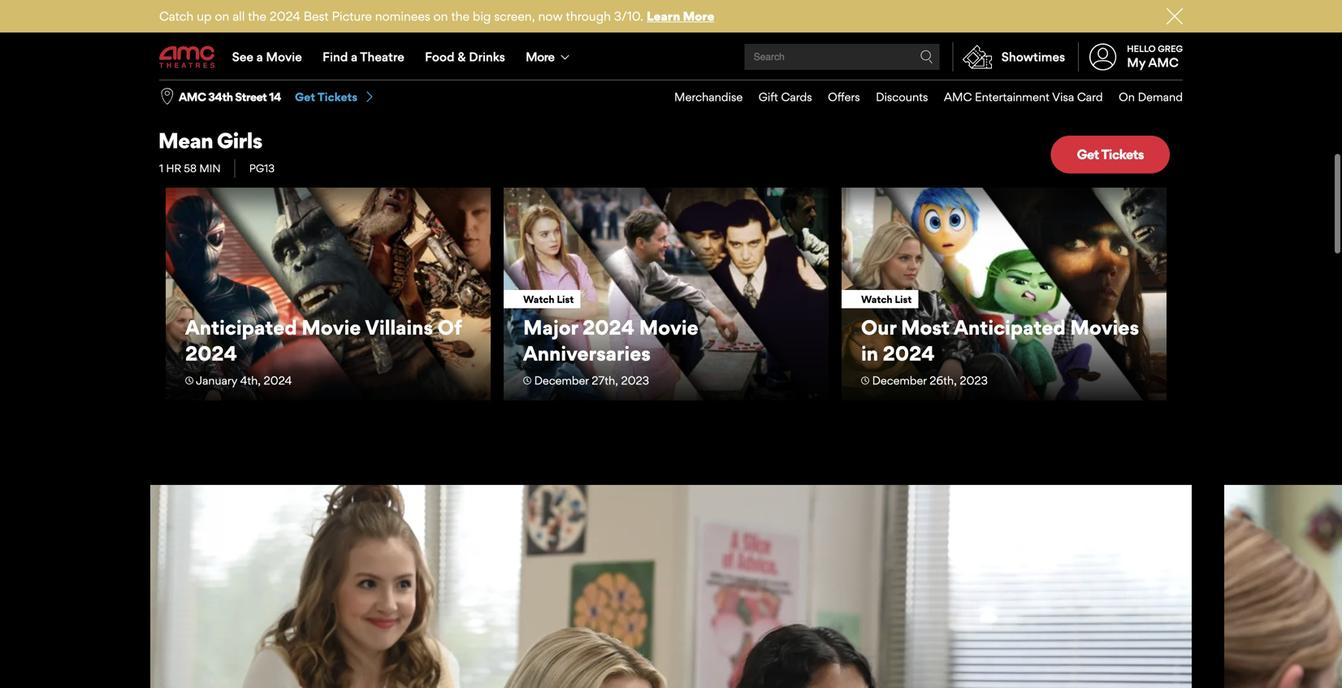Task type: vqa. For each thing, say whether or not it's contained in the screenshot.
get tickets link to the bottom
yes



Task type: describe. For each thing, give the bounding box(es) containing it.
list for major
[[557, 293, 574, 305]]

2:00
[[347, 37, 373, 51]]

on
[[1119, 90, 1135, 104]]

gift cards
[[759, 90, 812, 104]]

watch list for our
[[862, 293, 912, 305]]

best
[[304, 9, 329, 24]]

major 2024 movie anniversaries
[[523, 315, 699, 366]]

ago
[[264, 5, 284, 19]]

list for our
[[895, 293, 912, 305]]

0 horizontal spatial get tickets link
[[295, 89, 376, 105]]

big
[[473, 9, 491, 24]]

up
[[197, 9, 212, 24]]

food & drinks link
[[415, 34, 516, 80]]

hello
[[1127, 43, 1156, 54]]

blogs
[[306, 97, 361, 123]]

more button
[[516, 34, 584, 80]]

2024 inside our most anticipated movies in 2024
[[883, 341, 935, 366]]

2024 left best
[[270, 9, 301, 24]]

villains
[[365, 315, 433, 340]]

find the latest blogs about this film
[[158, 97, 515, 123]]

through
[[566, 9, 611, 24]]

anticipated inside anticipated movie villains of 2024
[[185, 315, 297, 340]]

on demand link
[[1103, 80, 1183, 114]]

offers
[[828, 90, 860, 104]]

movie for see a movie
[[266, 49, 302, 64]]

screen,
[[494, 9, 535, 24]]

of
[[438, 315, 462, 340]]

december 26th, 2023
[[873, 374, 988, 388]]

0 horizontal spatial the
[[205, 97, 238, 123]]

amc for amc scene
[[1097, 102, 1136, 121]]

january
[[196, 374, 237, 388]]

3
[[212, 5, 219, 19]]

&
[[458, 49, 466, 64]]

drinks
[[469, 49, 505, 64]]

menu containing merchandise
[[659, 80, 1183, 114]]

see a movie link
[[222, 34, 312, 80]]

3/10.
[[614, 9, 644, 24]]

december 27th, 2023
[[534, 374, 649, 388]]

offers link
[[812, 80, 860, 114]]

visa
[[1053, 90, 1075, 104]]

2:06
[[179, 5, 204, 19]]

our
[[862, 315, 897, 340]]

pg13
[[249, 162, 275, 175]]

amc inside hello greg my amc
[[1149, 55, 1179, 70]]

1 horizontal spatial the
[[248, 9, 266, 24]]

0 vertical spatial get
[[295, 90, 315, 104]]

mean
[[158, 128, 213, 154]]

34th
[[208, 90, 233, 104]]

street
[[235, 90, 267, 104]]

14
[[269, 90, 281, 104]]

hr
[[166, 162, 181, 175]]

1 vertical spatial get
[[1077, 146, 1099, 163]]

anticipated inside our most anticipated movies in 2024
[[954, 315, 1066, 340]]

amc scene link
[[1097, 102, 1183, 121]]

most
[[901, 315, 950, 340]]

find for find a theatre
[[323, 49, 348, 64]]

menu containing more
[[159, 34, 1183, 80]]

1 on from the left
[[215, 9, 229, 24]]

on demand
[[1119, 90, 1183, 104]]

anniversaries
[[523, 341, 651, 366]]

amc 34th street 14
[[179, 90, 281, 104]]

movies
[[1071, 315, 1140, 340]]

58
[[184, 162, 197, 175]]

0 horizontal spatial get tickets
[[295, 90, 358, 104]]

amc scene
[[1097, 102, 1183, 121]]

find for find the latest blogs about this film
[[158, 97, 201, 123]]

2 horizontal spatial the
[[451, 9, 470, 24]]

greg
[[1158, 43, 1183, 54]]

nominees
[[375, 9, 430, 24]]

card
[[1078, 90, 1103, 104]]

2024 inside the major 2024 movie anniversaries
[[583, 315, 635, 340]]

1 hr 58 min
[[159, 162, 221, 175]]

catch
[[159, 9, 194, 24]]

amc 34th street 14 button
[[179, 89, 281, 105]]

2023 for anticipated
[[960, 374, 988, 388]]

search the AMC website text field
[[752, 51, 921, 63]]

entertainment
[[975, 90, 1050, 104]]

3 months ago
[[212, 5, 284, 19]]

find a theatre
[[323, 49, 405, 64]]

1
[[159, 162, 163, 175]]

1 vertical spatial get tickets
[[1077, 146, 1144, 163]]

2024 right 4th,
[[264, 374, 292, 388]]

more inside button
[[526, 49, 555, 64]]

watch for major 2024 movie anniversaries
[[523, 293, 555, 305]]

demand
[[1138, 90, 1183, 104]]

scene
[[1139, 102, 1183, 121]]

amc for amc 34th street 14
[[179, 90, 206, 104]]



Task type: locate. For each thing, give the bounding box(es) containing it.
1 horizontal spatial watch
[[862, 293, 893, 305]]

1 horizontal spatial 2023
[[960, 374, 988, 388]]

2 december from the left
[[873, 374, 927, 388]]

girls
[[217, 128, 262, 154]]

1 horizontal spatial more
[[683, 9, 715, 24]]

merchandise
[[675, 90, 743, 104]]

1 horizontal spatial on
[[434, 9, 448, 24]]

0 horizontal spatial on
[[215, 9, 229, 24]]

min
[[199, 162, 221, 175]]

watch
[[523, 293, 555, 305], [862, 293, 893, 305]]

0 horizontal spatial a
[[257, 49, 263, 64]]

close this dialog image
[[1314, 657, 1330, 673]]

movie for major 2024 movie anniversaries
[[639, 315, 699, 340]]

1 vertical spatial tickets
[[1102, 146, 1144, 163]]

more right learn
[[683, 9, 715, 24]]

2023 for movie
[[621, 374, 649, 388]]

list up most at right top
[[895, 293, 912, 305]]

tickets for get tickets link to the bottom
[[1102, 146, 1144, 163]]

0 horizontal spatial watch
[[523, 293, 555, 305]]

this
[[428, 97, 469, 123]]

food & drinks
[[425, 49, 505, 64]]

1 horizontal spatial a
[[351, 49, 358, 64]]

january 4th, 2024
[[196, 374, 292, 388]]

movie inside anticipated movie villains of 2024
[[302, 315, 361, 340]]

a for movie
[[257, 49, 263, 64]]

2:00 link
[[336, 0, 504, 58]]

amc logo image
[[159, 46, 216, 68], [159, 46, 216, 68]]

our most anticipated movies in 2024
[[862, 315, 1140, 366]]

1 watch from the left
[[523, 293, 555, 305]]

1 vertical spatial find
[[158, 97, 201, 123]]

0 vertical spatial menu
[[159, 34, 1183, 80]]

0 horizontal spatial find
[[158, 97, 201, 123]]

1 2023 from the left
[[621, 374, 649, 388]]

2024 up anniversaries at left
[[583, 315, 635, 340]]

0 vertical spatial get tickets link
[[295, 89, 376, 105]]

2 watch from the left
[[862, 293, 893, 305]]

see
[[232, 49, 254, 64]]

amc entertainment visa card link
[[929, 80, 1103, 114]]

find
[[323, 49, 348, 64], [158, 97, 201, 123]]

watch for our most anticipated movies in 2024
[[862, 293, 893, 305]]

watch list up major on the top of the page
[[523, 293, 574, 305]]

1 vertical spatial menu
[[659, 80, 1183, 114]]

a right see
[[257, 49, 263, 64]]

1 vertical spatial get tickets link
[[1051, 136, 1170, 174]]

my
[[1127, 55, 1146, 70]]

0 horizontal spatial anticipated
[[185, 315, 297, 340]]

anticipated
[[185, 315, 297, 340], [954, 315, 1066, 340]]

picture
[[332, 9, 372, 24]]

1 horizontal spatial anticipated
[[954, 315, 1066, 340]]

on
[[215, 9, 229, 24], [434, 9, 448, 24]]

2024 down most at right top
[[883, 341, 935, 366]]

get tickets right 14
[[295, 90, 358, 104]]

learn more link
[[647, 9, 715, 24]]

menu down submit search icon at right top
[[659, 80, 1183, 114]]

2024 inside anticipated movie villains of 2024
[[185, 341, 237, 366]]

mean girls
[[158, 128, 262, 154]]

1 horizontal spatial get
[[1077, 146, 1099, 163]]

get tickets down amc scene "link"
[[1077, 146, 1144, 163]]

gift
[[759, 90, 779, 104]]

december for our most anticipated movies in 2024
[[873, 374, 927, 388]]

1 horizontal spatial get tickets
[[1077, 146, 1144, 163]]

2 watch list from the left
[[862, 293, 912, 305]]

menu
[[159, 34, 1183, 80], [659, 80, 1183, 114]]

watch up major on the top of the page
[[523, 293, 555, 305]]

film
[[472, 97, 515, 123]]

now
[[538, 9, 563, 24]]

a
[[257, 49, 263, 64], [351, 49, 358, 64]]

0 horizontal spatial tickets
[[318, 90, 358, 104]]

discounts
[[876, 90, 929, 104]]

0 horizontal spatial more
[[526, 49, 555, 64]]

amc
[[1149, 55, 1179, 70], [944, 90, 972, 104], [179, 90, 206, 104], [1097, 102, 1136, 121]]

the up mean girls
[[205, 97, 238, 123]]

1 december from the left
[[534, 374, 589, 388]]

1 horizontal spatial find
[[323, 49, 348, 64]]

december
[[534, 374, 589, 388], [873, 374, 927, 388]]

a left "theatre"
[[351, 49, 358, 64]]

tickets
[[318, 90, 358, 104], [1102, 146, 1144, 163]]

food
[[425, 49, 455, 64]]

4th,
[[240, 374, 261, 388]]

amc inside button
[[179, 90, 206, 104]]

showtimes link
[[953, 42, 1066, 72]]

more
[[683, 9, 715, 24], [526, 49, 555, 64]]

major
[[523, 315, 578, 340]]

2 2023 from the left
[[960, 374, 988, 388]]

in
[[862, 341, 879, 366]]

submit search icon image
[[921, 50, 934, 63]]

get tickets link down find a theatre link
[[295, 89, 376, 105]]

tickets down amc scene
[[1102, 146, 1144, 163]]

1 horizontal spatial watch list
[[862, 293, 912, 305]]

0 vertical spatial get tickets
[[295, 90, 358, 104]]

1 watch list from the left
[[523, 293, 574, 305]]

2 anticipated from the left
[[954, 315, 1066, 340]]

on right nominees
[[434, 9, 448, 24]]

learn
[[647, 9, 681, 24]]

months
[[222, 5, 261, 19]]

2 list from the left
[[895, 293, 912, 305]]

get down card
[[1077, 146, 1099, 163]]

user profile image
[[1081, 43, 1126, 70]]

watch list for major
[[523, 293, 574, 305]]

0 horizontal spatial list
[[557, 293, 574, 305]]

2023 right 26th,
[[960, 374, 988, 388]]

amc for amc entertainment visa card
[[944, 90, 972, 104]]

movie
[[266, 49, 302, 64], [302, 315, 361, 340], [639, 315, 699, 340]]

the right all
[[248, 9, 266, 24]]

1 horizontal spatial list
[[895, 293, 912, 305]]

1 list from the left
[[557, 293, 574, 305]]

find a theatre link
[[312, 34, 415, 80]]

0 horizontal spatial get
[[295, 90, 315, 104]]

list
[[557, 293, 574, 305], [895, 293, 912, 305]]

26th,
[[930, 374, 957, 388]]

tickets for the left get tickets link
[[318, 90, 358, 104]]

2 a from the left
[[351, 49, 358, 64]]

2023 right 27th,
[[621, 374, 649, 388]]

december down anniversaries at left
[[534, 374, 589, 388]]

december down in
[[873, 374, 927, 388]]

1 vertical spatial more
[[526, 49, 555, 64]]

theatre
[[360, 49, 405, 64]]

watch list up our
[[862, 293, 912, 305]]

a for theatre
[[351, 49, 358, 64]]

showtimes
[[1002, 49, 1066, 64]]

0 vertical spatial find
[[323, 49, 348, 64]]

get
[[295, 90, 315, 104], [1077, 146, 1099, 163]]

cards
[[781, 90, 812, 104]]

2023
[[621, 374, 649, 388], [960, 374, 988, 388]]

1 anticipated from the left
[[185, 315, 297, 340]]

get tickets link down amc scene "link"
[[1051, 136, 1170, 174]]

gift cards link
[[743, 80, 812, 114]]

watch up our
[[862, 293, 893, 305]]

0 horizontal spatial december
[[534, 374, 589, 388]]

merchandise link
[[659, 80, 743, 114]]

showtimes image
[[954, 42, 1002, 72]]

all
[[233, 9, 245, 24]]

0 vertical spatial more
[[683, 9, 715, 24]]

27th,
[[592, 374, 618, 388]]

find up mean
[[158, 97, 201, 123]]

hello greg my amc
[[1127, 43, 1183, 70]]

1 horizontal spatial tickets
[[1102, 146, 1144, 163]]

anticipated movie villains of 2024
[[185, 315, 462, 366]]

catch up on all the 2024 best picture nominees on the big screen, now through 3/10. learn more
[[159, 9, 715, 24]]

tickets down find a theatre link
[[318, 90, 358, 104]]

latest
[[242, 97, 302, 123]]

1 horizontal spatial get tickets link
[[1051, 136, 1170, 174]]

find inside menu
[[323, 49, 348, 64]]

go to my account page element
[[1079, 34, 1183, 80]]

get right 14
[[295, 90, 315, 104]]

0 vertical spatial tickets
[[318, 90, 358, 104]]

on left all
[[215, 9, 229, 24]]

discounts link
[[860, 80, 929, 114]]

movie inside the major 2024 movie anniversaries
[[639, 315, 699, 340]]

movie inside menu
[[266, 49, 302, 64]]

1 a from the left
[[257, 49, 263, 64]]

see a movie
[[232, 49, 302, 64]]

amc entertainment visa card
[[944, 90, 1103, 104]]

2024 up january
[[185, 341, 237, 366]]

about
[[364, 97, 425, 123]]

0 horizontal spatial watch list
[[523, 293, 574, 305]]

get tickets
[[295, 90, 358, 104], [1077, 146, 1144, 163]]

december for major 2024 movie anniversaries
[[534, 374, 589, 388]]

0 horizontal spatial 2023
[[621, 374, 649, 388]]

more down now
[[526, 49, 555, 64]]

the left big
[[451, 9, 470, 24]]

list up major on the top of the page
[[557, 293, 574, 305]]

1 horizontal spatial december
[[873, 374, 927, 388]]

find down the picture
[[323, 49, 348, 64]]

menu down learn
[[159, 34, 1183, 80]]

2 on from the left
[[434, 9, 448, 24]]

2024
[[270, 9, 301, 24], [583, 315, 635, 340], [185, 341, 237, 366], [883, 341, 935, 366], [264, 374, 292, 388]]



